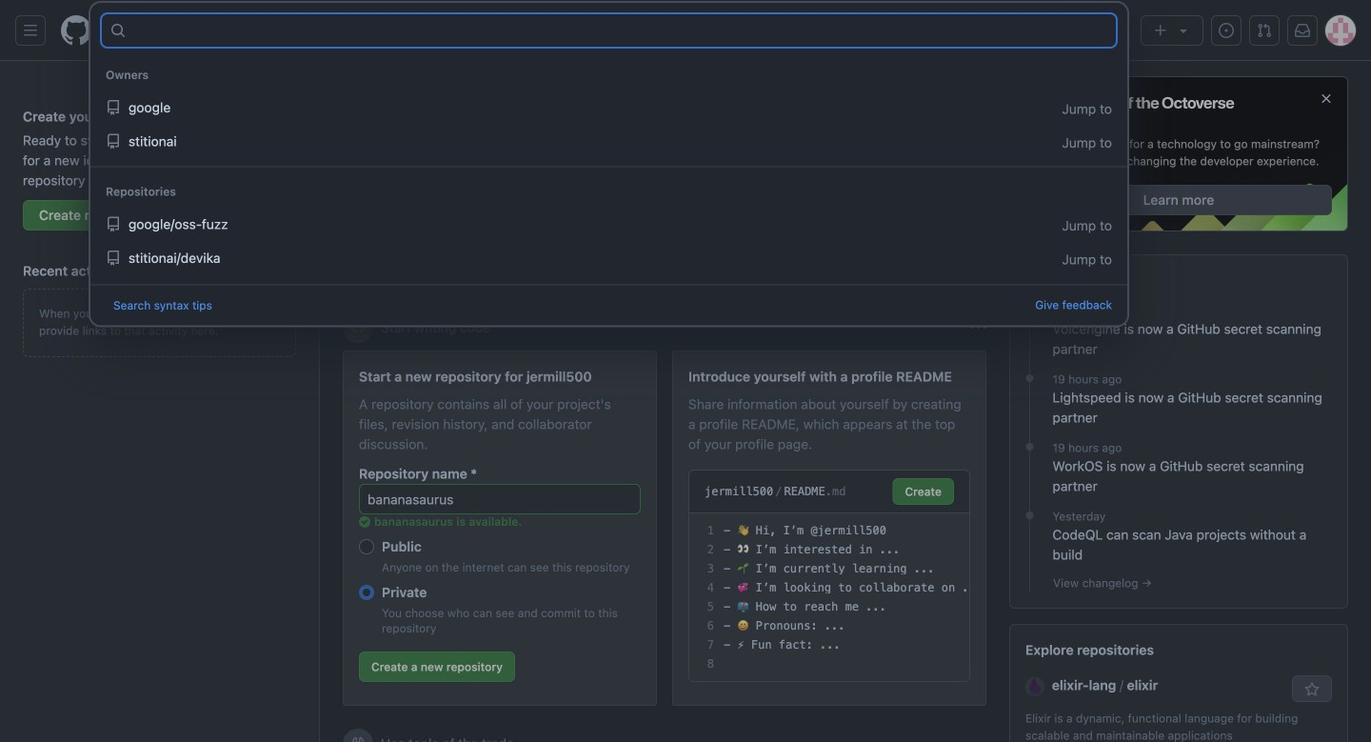 Task type: vqa. For each thing, say whether or not it's contained in the screenshot.
text field
yes



Task type: describe. For each thing, give the bounding box(es) containing it.
explore repositories navigation
[[1010, 624, 1349, 742]]

2 dot fill image from the top
[[1023, 439, 1038, 455]]

none radio inside start a new repository element
[[359, 585, 374, 600]]

none submit inside introduce yourself with a profile readme element
[[893, 478, 955, 505]]

code image
[[351, 320, 366, 335]]

1 dot fill image from the top
[[1023, 302, 1038, 317]]

homepage image
[[61, 15, 91, 46]]

notifications image
[[1296, 23, 1311, 38]]

plus image
[[1154, 23, 1169, 38]]

@elixir-lang profile image
[[1026, 677, 1045, 696]]

name your new repository... text field
[[359, 484, 641, 514]]

close image
[[1319, 91, 1335, 106]]

git pull request image
[[1257, 23, 1273, 38]]

tools image
[[351, 736, 366, 742]]



Task type: locate. For each thing, give the bounding box(es) containing it.
1 vertical spatial dot fill image
[[1023, 439, 1038, 455]]

1 vertical spatial dot fill image
[[1023, 508, 1038, 523]]

None radio
[[359, 585, 374, 600]]

issue opened image
[[1219, 23, 1235, 38]]

github logo image
[[1026, 92, 1236, 128]]

dot fill image
[[1023, 371, 1038, 386], [1023, 508, 1038, 523]]

1 dot fill image from the top
[[1023, 371, 1038, 386]]

none radio inside start a new repository element
[[359, 539, 374, 554]]

why am i seeing this? image
[[972, 320, 987, 335]]

explore element
[[1010, 76, 1349, 742]]

2 dot fill image from the top
[[1023, 508, 1038, 523]]

start a new repository element
[[343, 351, 657, 706]]

dot fill image
[[1023, 302, 1038, 317], [1023, 439, 1038, 455]]

triangle down image
[[1176, 23, 1192, 38]]

None text field
[[133, 15, 1116, 46]]

star this repository image
[[1305, 682, 1320, 697]]

0 vertical spatial dot fill image
[[1023, 371, 1038, 386]]

introduce yourself with a profile readme element
[[673, 351, 987, 706]]

0 vertical spatial dot fill image
[[1023, 302, 1038, 317]]

check circle fill image
[[359, 516, 371, 528]]

None submit
[[893, 478, 955, 505]]

dialog
[[90, 2, 1129, 326]]

None radio
[[359, 539, 374, 554]]

suggestions list box
[[90, 50, 1128, 284]]



